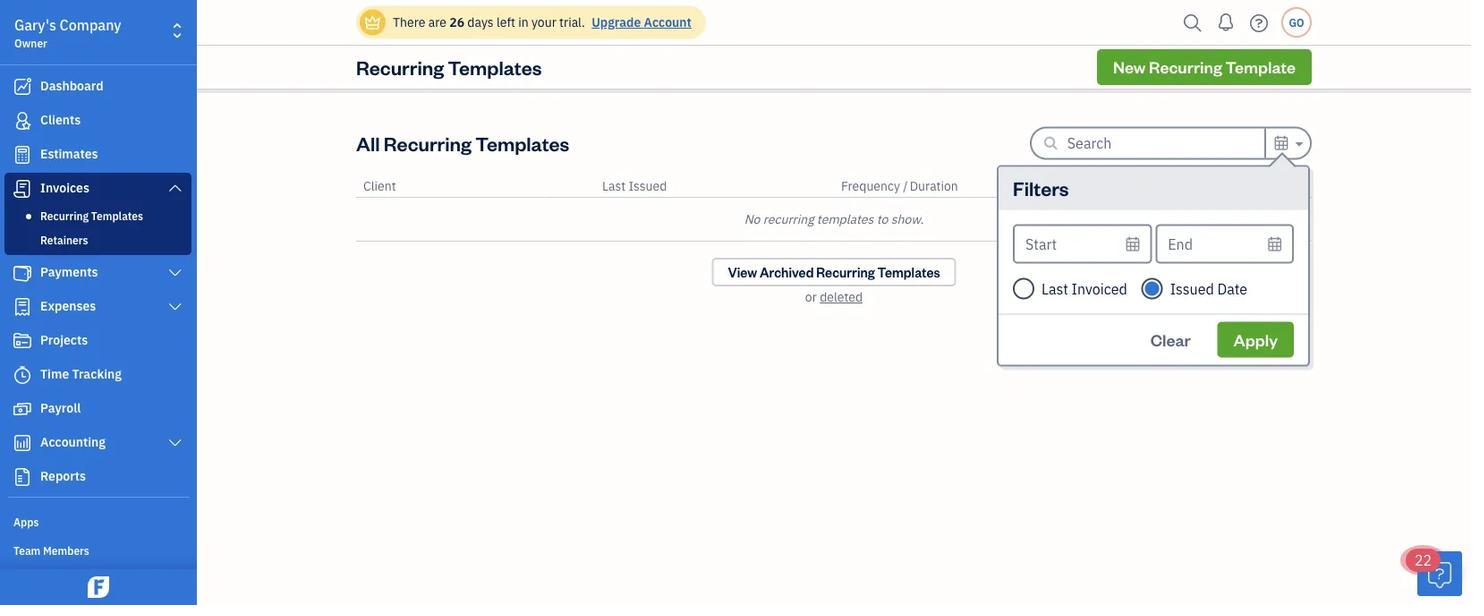 Task type: vqa. For each thing, say whether or not it's contained in the screenshot.
the FreshBooks image
yes



Task type: describe. For each thing, give the bounding box(es) containing it.
invoices link
[[4, 173, 192, 205]]

recurring down the 'there'
[[356, 54, 444, 80]]

account
[[644, 14, 692, 30]]

expense image
[[12, 298, 33, 316]]

view
[[728, 264, 757, 281]]

invoice profile filter option group
[[1013, 264, 1294, 299]]

22
[[1415, 551, 1432, 570]]

no
[[744, 211, 760, 227]]

calendar image
[[1274, 132, 1290, 154]]

view archived recurring templates link
[[712, 258, 956, 286]]

End date in MM/DD/YYYY format text field
[[1156, 224, 1294, 264]]

recurring down search icon
[[1149, 56, 1223, 77]]

resource center badge image
[[1418, 551, 1463, 596]]

days
[[468, 14, 494, 30]]

main element
[[0, 0, 242, 605]]

estimates
[[40, 145, 98, 162]]

notifications image
[[1212, 4, 1241, 40]]

members
[[43, 543, 89, 558]]

recurring
[[763, 211, 814, 227]]

filters
[[1013, 175, 1069, 201]]

deleted link
[[820, 289, 863, 305]]

frequency / duration
[[841, 178, 959, 194]]

clients
[[40, 111, 81, 128]]

amount
[[1215, 178, 1260, 194]]

clients link
[[4, 105, 192, 137]]

apply
[[1234, 329, 1278, 350]]

date
[[1218, 279, 1248, 298]]

accounting link
[[4, 427, 192, 459]]

apply button
[[1218, 322, 1294, 358]]

left
[[497, 14, 515, 30]]

amount / status
[[1215, 178, 1305, 194]]

apps link
[[4, 508, 192, 534]]

dashboard link
[[4, 71, 192, 103]]

client image
[[12, 112, 33, 130]]

new
[[1113, 56, 1146, 77]]

trial.
[[560, 14, 585, 30]]

client link
[[363, 178, 396, 194]]

go
[[1289, 15, 1305, 30]]

amount link
[[1215, 178, 1262, 194]]

invoice image
[[12, 180, 33, 198]]

last for last issued
[[602, 178, 626, 194]]

tracking
[[72, 366, 122, 382]]

go button
[[1282, 7, 1312, 38]]

reports
[[40, 468, 86, 484]]

time tracking
[[40, 366, 122, 382]]

gary's
[[14, 16, 56, 34]]

recurring templates link
[[8, 205, 188, 226]]

status link
[[1269, 178, 1305, 194]]

clear
[[1151, 329, 1191, 350]]

in
[[518, 14, 529, 30]]

templates inside main element
[[91, 209, 143, 223]]

recurring right the all
[[384, 130, 472, 156]]

payments
[[40, 264, 98, 280]]

recurring inside main element
[[40, 209, 89, 223]]

all recurring templates
[[356, 130, 570, 156]]

upgrade account link
[[588, 14, 692, 30]]

time tracking link
[[4, 359, 192, 391]]

chevron large down image for expenses
[[167, 300, 183, 314]]

crown image
[[363, 13, 382, 32]]

upgrade
[[592, 14, 641, 30]]

freshbooks image
[[84, 576, 113, 598]]

retainers
[[40, 233, 88, 247]]

retainers link
[[8, 229, 188, 251]]

Start date in MM/DD/YYYY format text field
[[1013, 224, 1152, 264]]

report image
[[12, 468, 33, 486]]



Task type: locate. For each thing, give the bounding box(es) containing it.
0 vertical spatial issued
[[629, 178, 667, 194]]

1 vertical spatial last
[[1042, 279, 1069, 298]]

owner
[[14, 36, 47, 50]]

client
[[363, 178, 396, 194]]

chevron large down image
[[167, 266, 183, 280], [167, 436, 183, 450]]

chart image
[[12, 434, 33, 452]]

team
[[13, 543, 40, 558]]

last issued link
[[602, 178, 667, 194]]

0 vertical spatial chevron large down image
[[167, 266, 183, 280]]

dashboard image
[[12, 78, 33, 96]]

are
[[428, 14, 447, 30]]

search image
[[1179, 9, 1207, 36]]

clear button
[[1135, 322, 1207, 358]]

recurring templates down 26
[[356, 54, 542, 80]]

expenses
[[40, 298, 96, 314]]

projects link
[[4, 325, 192, 357]]

team members
[[13, 543, 89, 558]]

last invoiced
[[1042, 279, 1128, 298]]

/ for duration
[[903, 178, 908, 194]]

dashboard
[[40, 77, 104, 94]]

0 vertical spatial chevron large down image
[[167, 181, 183, 195]]

team members link
[[4, 536, 192, 563]]

0 horizontal spatial last
[[602, 178, 626, 194]]

payment image
[[12, 264, 33, 282]]

1 vertical spatial chevron large down image
[[167, 300, 183, 314]]

invoices
[[40, 179, 89, 196]]

your
[[532, 14, 557, 30]]

chevron large down image up reports link
[[167, 436, 183, 450]]

last for last invoiced
[[1042, 279, 1069, 298]]

estimates link
[[4, 139, 192, 171]]

26
[[450, 14, 465, 30]]

recurring templates up retainers link
[[40, 209, 143, 223]]

chevron large down image up recurring templates link
[[167, 181, 183, 195]]

chevron large down image inside "accounting" link
[[167, 436, 183, 450]]

expenses link
[[4, 291, 192, 323]]

1 chevron large down image from the top
[[167, 181, 183, 195]]

recurring templates
[[356, 54, 542, 80], [40, 209, 143, 223]]

go to help image
[[1245, 9, 1274, 36]]

chevron large down image for invoices
[[167, 181, 183, 195]]

money image
[[12, 400, 33, 418]]

chevron large down image
[[167, 181, 183, 195], [167, 300, 183, 314]]

or
[[805, 289, 817, 305]]

no recurring templates to show.
[[744, 211, 924, 227]]

project image
[[12, 332, 33, 350]]

recurring templates inside main element
[[40, 209, 143, 223]]

chevron large down image up "projects" link
[[167, 300, 183, 314]]

apps
[[13, 515, 39, 529]]

last issued
[[602, 178, 667, 194]]

2 chevron large down image from the top
[[167, 436, 183, 450]]

estimate image
[[12, 146, 33, 164]]

issued inside invoice profile filter "option group"
[[1171, 279, 1214, 298]]

0 horizontal spatial /
[[903, 178, 908, 194]]

/ left duration link
[[903, 178, 908, 194]]

/
[[903, 178, 908, 194], [1262, 178, 1267, 194]]

new recurring template link
[[1097, 49, 1312, 85]]

/ for status
[[1262, 178, 1267, 194]]

company
[[60, 16, 121, 34]]

there are 26 days left in your trial. upgrade account
[[393, 14, 692, 30]]

templates inside view archived recurring templates or deleted
[[878, 264, 940, 281]]

22 button
[[1406, 549, 1463, 596]]

1 vertical spatial issued
[[1171, 279, 1214, 298]]

accounting
[[40, 434, 106, 450]]

chevron large down image down retainers link
[[167, 266, 183, 280]]

time
[[40, 366, 69, 382]]

gary's company owner
[[14, 16, 121, 50]]

new recurring template
[[1113, 56, 1296, 77]]

1 horizontal spatial issued
[[1171, 279, 1214, 298]]

all
[[356, 130, 380, 156]]

2 / from the left
[[1262, 178, 1267, 194]]

timer image
[[12, 366, 33, 384]]

payroll link
[[4, 393, 192, 425]]

caretdown image
[[1293, 133, 1303, 154]]

recurring
[[356, 54, 444, 80], [1149, 56, 1223, 77], [384, 130, 472, 156], [40, 209, 89, 223], [817, 264, 875, 281]]

view archived recurring templates or deleted
[[728, 264, 940, 305]]

/ left status
[[1262, 178, 1267, 194]]

chevron large down image for payments
[[167, 266, 183, 280]]

1 vertical spatial chevron large down image
[[167, 436, 183, 450]]

there
[[393, 14, 426, 30]]

status
[[1269, 178, 1305, 194]]

1 chevron large down image from the top
[[167, 266, 183, 280]]

frequency
[[841, 178, 901, 194]]

1 vertical spatial recurring templates
[[40, 209, 143, 223]]

invoiced
[[1072, 279, 1128, 298]]

deleted
[[820, 289, 863, 305]]

projects
[[40, 332, 88, 348]]

1 / from the left
[[903, 178, 908, 194]]

recurring inside view archived recurring templates or deleted
[[817, 264, 875, 281]]

last
[[602, 178, 626, 194], [1042, 279, 1069, 298]]

chevron large down image for accounting
[[167, 436, 183, 450]]

recurring up retainers
[[40, 209, 89, 223]]

to
[[877, 211, 888, 227]]

0 vertical spatial recurring templates
[[356, 54, 542, 80]]

issued date
[[1171, 279, 1248, 298]]

show.
[[891, 211, 924, 227]]

last inside invoice profile filter "option group"
[[1042, 279, 1069, 298]]

chevron large down image inside the expenses link
[[167, 300, 183, 314]]

0 horizontal spatial issued
[[629, 178, 667, 194]]

templates
[[817, 211, 874, 227]]

archived
[[760, 264, 814, 281]]

payments link
[[4, 257, 192, 289]]

1 horizontal spatial /
[[1262, 178, 1267, 194]]

frequency link
[[841, 178, 903, 194]]

1 horizontal spatial recurring templates
[[356, 54, 542, 80]]

duration
[[910, 178, 959, 194]]

duration link
[[910, 178, 959, 194]]

reports link
[[4, 461, 192, 493]]

0 vertical spatial last
[[602, 178, 626, 194]]

recurring up deleted in the right of the page
[[817, 264, 875, 281]]

2 chevron large down image from the top
[[167, 300, 183, 314]]

0 horizontal spatial recurring templates
[[40, 209, 143, 223]]

1 horizontal spatial last
[[1042, 279, 1069, 298]]

Search text field
[[1068, 128, 1265, 157]]

issued
[[629, 178, 667, 194], [1171, 279, 1214, 298]]

template
[[1226, 56, 1296, 77]]

templates
[[448, 54, 542, 80], [476, 130, 570, 156], [91, 209, 143, 223], [878, 264, 940, 281]]

payroll
[[40, 400, 81, 416]]



